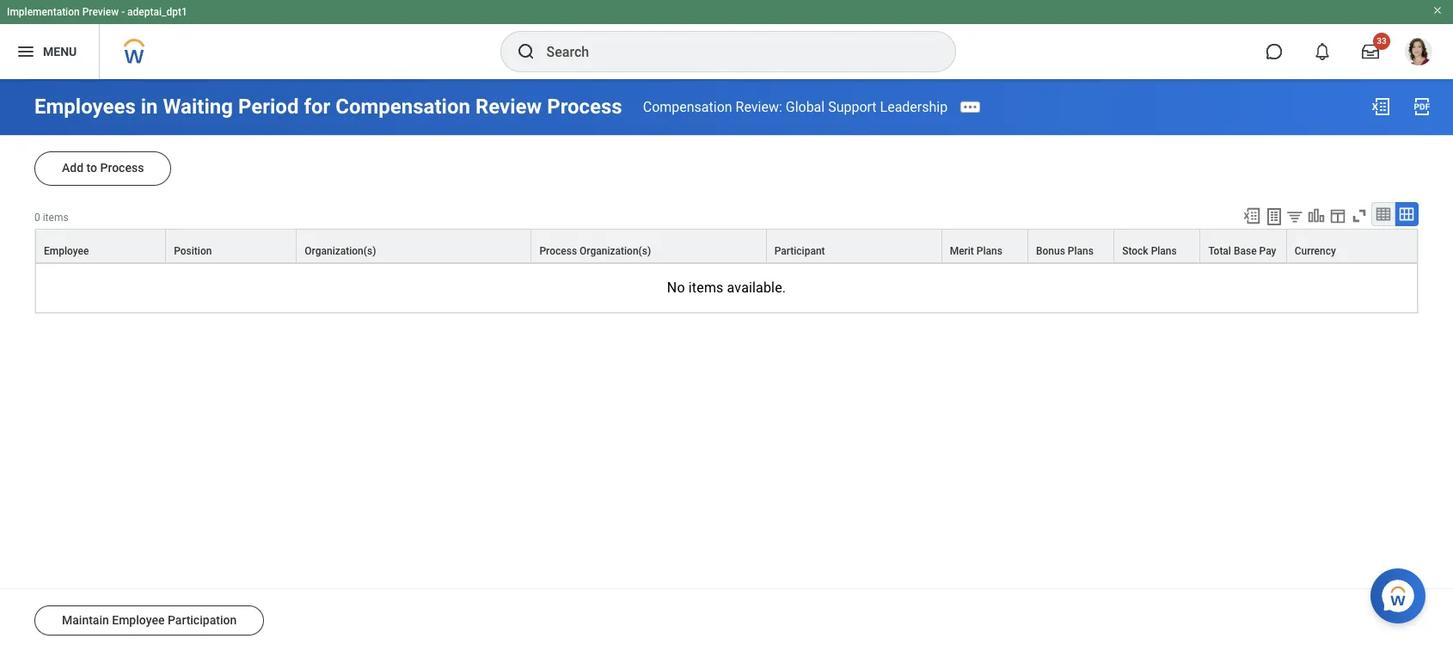 Task type: locate. For each thing, give the bounding box(es) containing it.
1 vertical spatial employee
[[112, 613, 165, 627]]

plans right stock
[[1151, 245, 1177, 257]]

0 vertical spatial process
[[547, 95, 623, 119]]

no items available.
[[667, 280, 786, 296]]

organization(s) button
[[297, 230, 531, 262]]

0 items
[[34, 212, 68, 224]]

plans inside popup button
[[1151, 245, 1177, 257]]

0 horizontal spatial employee
[[44, 245, 89, 257]]

bonus plans
[[1036, 245, 1094, 257]]

process inside "popup button"
[[540, 245, 577, 257]]

maintain employee participation button
[[34, 606, 264, 636]]

process inside button
[[100, 161, 144, 175]]

1 plans from the left
[[977, 245, 1003, 257]]

waiting
[[163, 95, 233, 119]]

select to filter grid data image
[[1286, 207, 1305, 225]]

add to process button
[[34, 151, 172, 186]]

process organization(s) button
[[532, 230, 766, 262]]

pay
[[1260, 245, 1277, 257]]

33 button
[[1352, 33, 1391, 71]]

items right no
[[689, 280, 724, 296]]

organization(s)
[[305, 245, 376, 257], [580, 245, 651, 257]]

compensation right for
[[336, 95, 470, 119]]

1 horizontal spatial plans
[[1068, 245, 1094, 257]]

preview
[[82, 6, 119, 18]]

-
[[121, 6, 125, 18]]

add
[[62, 161, 84, 175]]

2 organization(s) from the left
[[580, 245, 651, 257]]

plans right bonus in the top of the page
[[1068, 245, 1094, 257]]

toolbar
[[1235, 202, 1419, 229]]

0 horizontal spatial items
[[43, 212, 68, 224]]

row
[[35, 229, 1418, 263]]

merit
[[950, 245, 974, 257]]

plans
[[977, 245, 1003, 257], [1068, 245, 1094, 257], [1151, 245, 1177, 257]]

total
[[1209, 245, 1232, 257]]

search image
[[516, 41, 536, 62]]

0 horizontal spatial plans
[[977, 245, 1003, 257]]

1 horizontal spatial compensation
[[643, 98, 733, 115]]

1 vertical spatial items
[[689, 280, 724, 296]]

0 horizontal spatial organization(s)
[[305, 245, 376, 257]]

stock
[[1123, 245, 1149, 257]]

items
[[43, 212, 68, 224], [689, 280, 724, 296]]

support
[[828, 98, 877, 115]]

0 vertical spatial employee
[[44, 245, 89, 257]]

process
[[547, 95, 623, 119], [100, 161, 144, 175], [540, 245, 577, 257]]

view printable version (pdf) image
[[1412, 96, 1433, 117]]

export to excel image
[[1371, 96, 1392, 117]]

inbox large image
[[1363, 43, 1380, 60]]

maintain employee participation
[[62, 613, 237, 627]]

employee right maintain
[[112, 613, 165, 627]]

employee down 0 items
[[44, 245, 89, 257]]

no
[[667, 280, 685, 296]]

fullscreen image
[[1350, 206, 1369, 225]]

total base pay
[[1209, 245, 1277, 257]]

notifications large image
[[1314, 43, 1332, 60]]

employees in waiting period for compensation review process
[[34, 95, 623, 119]]

1 organization(s) from the left
[[305, 245, 376, 257]]

row containing employee
[[35, 229, 1418, 263]]

compensation
[[336, 95, 470, 119], [643, 98, 733, 115]]

total base pay button
[[1201, 230, 1287, 262]]

3 plans from the left
[[1151, 245, 1177, 257]]

row inside employees in waiting period for compensation review process main content
[[35, 229, 1418, 263]]

plans for merit plans
[[977, 245, 1003, 257]]

global
[[786, 98, 825, 115]]

2 horizontal spatial plans
[[1151, 245, 1177, 257]]

1 horizontal spatial organization(s)
[[580, 245, 651, 257]]

employee
[[44, 245, 89, 257], [112, 613, 165, 627]]

2 plans from the left
[[1068, 245, 1094, 257]]

process organization(s)
[[540, 245, 651, 257]]

implementation
[[7, 6, 80, 18]]

employees
[[34, 95, 136, 119]]

period
[[238, 95, 299, 119]]

0 vertical spatial items
[[43, 212, 68, 224]]

1 horizontal spatial employee
[[112, 613, 165, 627]]

1 horizontal spatial items
[[689, 280, 724, 296]]

compensation down search workday search field at the top of page
[[643, 98, 733, 115]]

2 vertical spatial process
[[540, 245, 577, 257]]

for
[[304, 95, 331, 119]]

1 vertical spatial process
[[100, 161, 144, 175]]

plans right the merit
[[977, 245, 1003, 257]]

review
[[476, 95, 542, 119]]

items right 0
[[43, 212, 68, 224]]

employees in waiting period for compensation review process main content
[[0, 79, 1454, 651]]



Task type: describe. For each thing, give the bounding box(es) containing it.
menu
[[43, 44, 77, 58]]

add to process
[[62, 161, 144, 175]]

plans for bonus plans
[[1068, 245, 1094, 257]]

click to view/edit grid preferences image
[[1329, 206, 1348, 225]]

33
[[1377, 36, 1387, 46]]

export to worksheets image
[[1264, 206, 1285, 227]]

merit plans
[[950, 245, 1003, 257]]

implementation preview -   adeptai_dpt1
[[7, 6, 187, 18]]

compensation review: global support leadership link
[[643, 98, 948, 115]]

menu button
[[0, 24, 99, 79]]

in
[[141, 95, 158, 119]]

currency
[[1295, 245, 1337, 257]]

employee inside popup button
[[44, 245, 89, 257]]

position button
[[166, 230, 296, 262]]

toolbar inside employees in waiting period for compensation review process main content
[[1235, 202, 1419, 229]]

organization(s) inside organization(s) popup button
[[305, 245, 376, 257]]

position
[[174, 245, 212, 257]]

employee button
[[36, 230, 165, 262]]

justify image
[[15, 41, 36, 62]]

adeptai_dpt1
[[127, 6, 187, 18]]

bonus
[[1036, 245, 1066, 257]]

stock plans
[[1123, 245, 1177, 257]]

expand table image
[[1399, 206, 1416, 223]]

Search Workday  search field
[[547, 33, 920, 71]]

maintain
[[62, 613, 109, 627]]

table image
[[1375, 206, 1393, 223]]

expand/collapse chart image
[[1307, 206, 1326, 225]]

0
[[34, 212, 40, 224]]

leadership
[[880, 98, 948, 115]]

to
[[87, 161, 97, 175]]

participant
[[775, 245, 825, 257]]

merit plans button
[[942, 230, 1028, 262]]

participation
[[168, 613, 237, 627]]

currency button
[[1287, 230, 1418, 262]]

available.
[[727, 280, 786, 296]]

items for no
[[689, 280, 724, 296]]

menu banner
[[0, 0, 1454, 79]]

review:
[[736, 98, 783, 115]]

plans for stock plans
[[1151, 245, 1177, 257]]

base
[[1234, 245, 1257, 257]]

bonus plans button
[[1029, 230, 1114, 262]]

close environment banner image
[[1433, 5, 1443, 15]]

export to excel image
[[1243, 206, 1262, 225]]

stock plans button
[[1115, 230, 1200, 262]]

compensation review: global support leadership
[[643, 98, 948, 115]]

0 horizontal spatial compensation
[[336, 95, 470, 119]]

items for 0
[[43, 212, 68, 224]]

employee inside button
[[112, 613, 165, 627]]

profile logan mcneil image
[[1406, 38, 1433, 69]]

participant button
[[767, 230, 942, 262]]

organization(s) inside process organization(s) "popup button"
[[580, 245, 651, 257]]



Task type: vqa. For each thing, say whether or not it's contained in the screenshot.
the bottom Flexible
no



